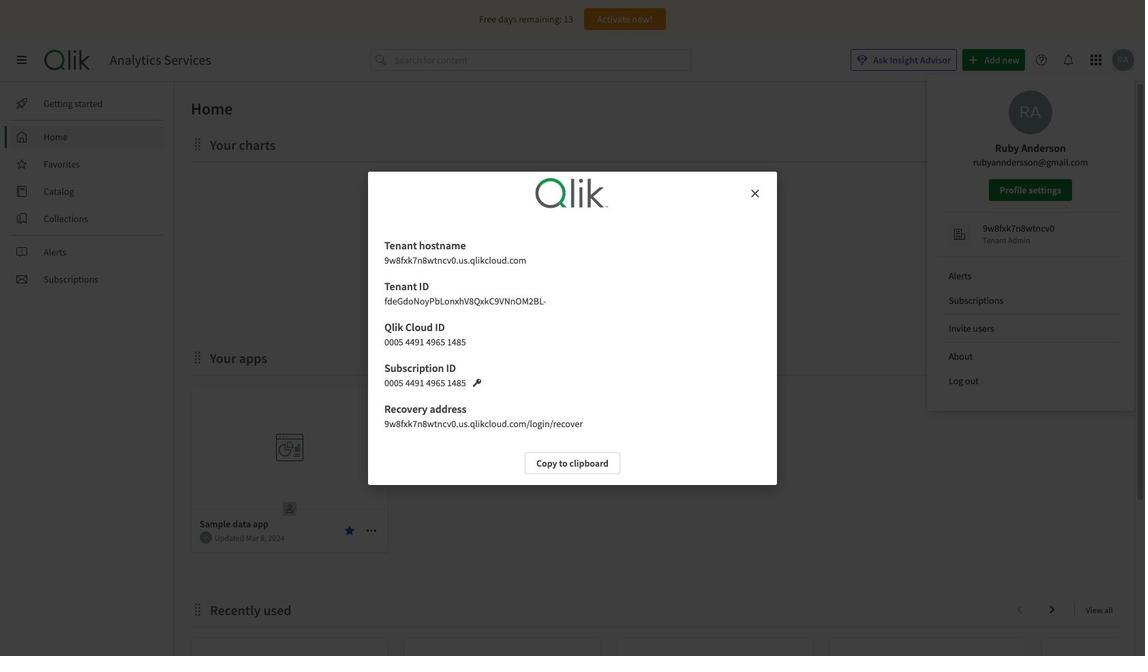 Task type: describe. For each thing, give the bounding box(es) containing it.
0 vertical spatial move collection image
[[191, 351, 205, 364]]

ruby anderson element
[[200, 532, 212, 544]]

analytics services element
[[110, 52, 211, 68]]

2 vertical spatial ruby anderson image
[[200, 532, 212, 544]]

move collection image
[[191, 137, 205, 151]]

remove from favorites image
[[344, 526, 355, 537]]



Task type: vqa. For each thing, say whether or not it's contained in the screenshot.
rightmost Ruby Anderson image
yes



Task type: locate. For each thing, give the bounding box(es) containing it.
move collection image
[[191, 351, 205, 364], [191, 603, 205, 617]]

close sidebar menu image
[[16, 55, 27, 65]]

main content
[[169, 82, 1146, 657]]

navigation pane element
[[0, 87, 174, 296]]

ruby anderson image
[[1113, 49, 1135, 71], [1009, 91, 1053, 134], [200, 532, 212, 544]]

2 horizontal spatial ruby anderson image
[[1113, 49, 1135, 71]]

1 vertical spatial move collection image
[[191, 603, 205, 617]]

0 vertical spatial ruby anderson image
[[1113, 49, 1135, 71]]

0 horizontal spatial ruby anderson image
[[200, 532, 212, 544]]

1 horizontal spatial ruby anderson image
[[1009, 91, 1053, 134]]

1 vertical spatial ruby anderson image
[[1009, 91, 1053, 134]]



